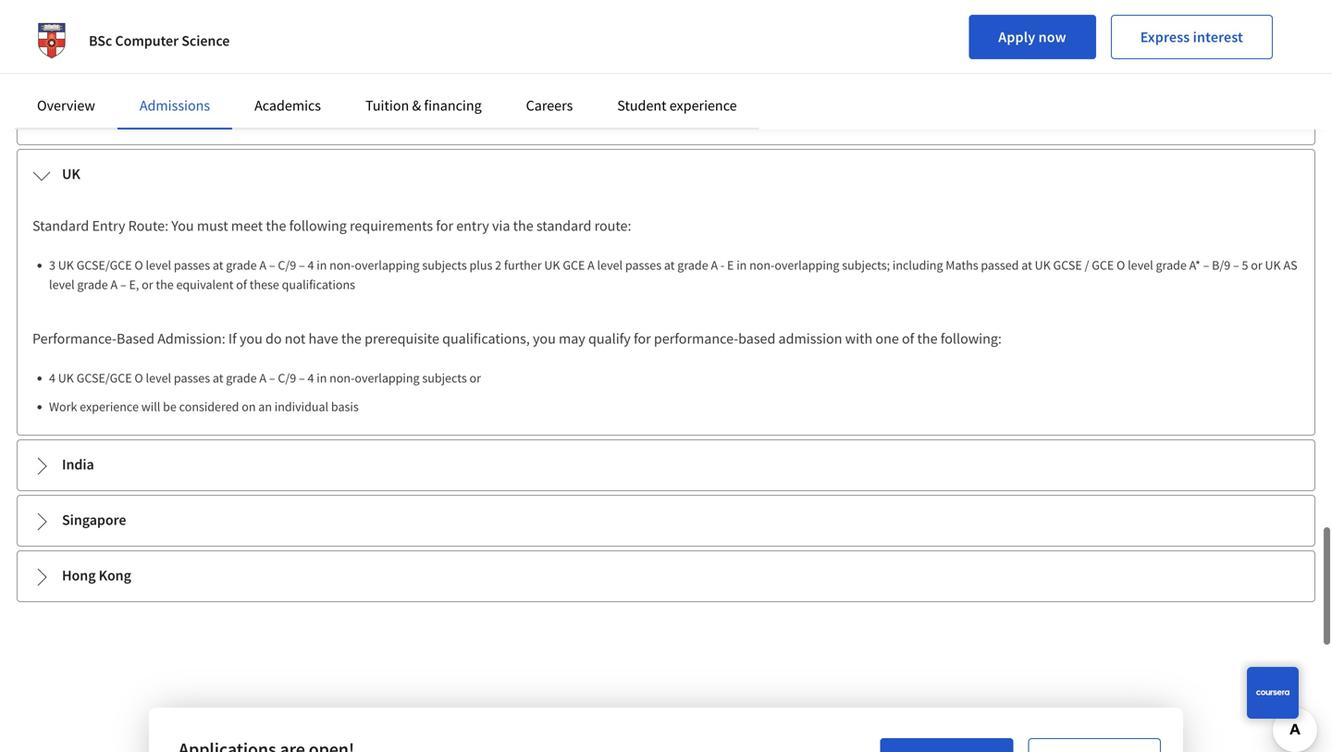 Task type: vqa. For each thing, say whether or not it's contained in the screenshot.
Alice element at the bottom right of the page
no



Task type: describe. For each thing, give the bounding box(es) containing it.
academics link
[[254, 96, 321, 115]]

entry
[[456, 216, 489, 235]]

science
[[181, 31, 230, 50]]

list containing 4 uk gcse/gce o level passes at grade a – c/9 – 4 in non-overlapping subjects or
[[40, 368, 1300, 416]]

diploma
[[115, 50, 160, 67]]

school
[[77, 50, 113, 67]]

in right 'e' on the top right
[[736, 257, 747, 273]]

0 vertical spatial meet
[[822, 10, 854, 29]]

performance- for apply
[[594, 10, 679, 29]]

standard
[[536, 216, 591, 235]]

1 horizontal spatial standard
[[397, 10, 454, 29]]

admission: for qualify
[[157, 10, 225, 29]]

the up tuition
[[374, 10, 395, 29]]

2 be from the top
[[163, 398, 177, 415]]

or right 5
[[1251, 257, 1262, 273]]

careers link
[[526, 96, 573, 115]]

credits
[[105, 79, 142, 96]]

gcse
[[1053, 257, 1082, 273]]

c/9 for or
[[278, 370, 296, 386]]

route,
[[493, 10, 534, 29]]

b/9
[[1212, 257, 1230, 273]]

1 gce from the left
[[563, 257, 585, 273]]

hong kong button
[[18, 551, 1314, 601]]

uk right 3
[[58, 257, 74, 273]]

via
[[492, 216, 510, 235]]

1 work from the top
[[49, 108, 77, 124]]

the right via
[[513, 216, 533, 235]]

a inside list item
[[259, 370, 266, 386]]

2 on from the top
[[242, 398, 256, 415]]

careers
[[526, 96, 573, 115]]

2 work experience will be considered on an individual basis from the top
[[49, 398, 359, 415]]

0 horizontal spatial qualify
[[309, 10, 351, 29]]

india button
[[18, 440, 1314, 490]]

2 work from the top
[[49, 398, 77, 415]]

1 basis from the top
[[331, 108, 359, 124]]

bsc computer science
[[89, 31, 230, 50]]

3 uk gcse/gce o level passes at grade a – c/9 – 4 in non-overlapping subjects plus 2 further uk gce a level passes at grade a - e in non-overlapping subjects; including maths passed at uk gcse / gce o level grade a* – b/9 – 5 or uk as level grade a – e, or the equivalent of these qualifications list item
[[49, 255, 1300, 294]]

student experience link
[[617, 96, 737, 115]]

maths
[[946, 257, 978, 273]]

performance-based admission: if you do not qualify for the standard entry route, apply for performance-based admission if you meet any one of the following criteria:
[[32, 10, 1056, 29]]

including
[[893, 257, 943, 273]]

for up tuition
[[354, 10, 371, 29]]

may
[[559, 329, 585, 348]]

with
[[845, 329, 872, 348]]

level inside list item
[[146, 370, 171, 386]]

3
[[49, 257, 55, 273]]

1 on from the top
[[242, 108, 256, 124]]

for right apply
[[574, 10, 591, 29]]

&
[[412, 96, 421, 115]]

4 uk gcse/gce o level passes at grade a – c/9 – 4 in non-overlapping subjects or
[[49, 370, 481, 386]]

/
[[1085, 257, 1089, 273]]

at inside list item
[[213, 370, 223, 386]]

or right 'e,'
[[142, 276, 153, 293]]

high school diploma or
[[49, 50, 174, 67]]

the right any
[[924, 10, 945, 29]]

12 college credits or list item
[[49, 78, 1300, 97]]

overlapping for plus
[[355, 257, 420, 273]]

if for have
[[228, 329, 237, 348]]

further
[[504, 257, 542, 273]]

have
[[309, 329, 338, 348]]

hong
[[62, 566, 96, 585]]

performance- for qualify
[[654, 329, 738, 348]]

must
[[197, 216, 228, 235]]

1 vertical spatial standard
[[32, 216, 89, 235]]

based for if
[[679, 10, 716, 29]]

of inside 3 uk gcse/gce o level passes at grade a – c/9 – 4 in non-overlapping subjects plus 2 further uk gce a level passes at grade a - e in non-overlapping subjects; including maths passed at uk gcse / gce o level grade a* – b/9 – 5 or uk as level grade a – e, or the equivalent of these qualifications
[[236, 276, 247, 293]]

route:
[[128, 216, 168, 235]]

india
[[62, 455, 94, 474]]

uk left as
[[1265, 257, 1281, 273]]

subjects for or
[[422, 370, 467, 386]]

equivalent
[[176, 276, 234, 293]]

subjects;
[[842, 257, 890, 273]]

a*
[[1189, 257, 1200, 273]]

1 will from the top
[[141, 108, 160, 124]]

4 for 4
[[308, 370, 314, 386]]

performance-based admission: if you do not have the prerequisite qualifications, you may qualify for performance-based admission with one of the following:
[[32, 329, 1002, 348]]

apply now button
[[969, 15, 1096, 59]]

3 uk gcse/gce o level passes at grade a – c/9 – 4 in non-overlapping subjects plus 2 further uk gce a level passes at grade a - e in non-overlapping subjects; including maths passed at uk gcse / gce o level grade a* – b/9 – 5 or uk as level grade a – e, or the equivalent of these qualifications
[[49, 257, 1297, 293]]

uk button
[[18, 150, 1314, 200]]

singapore
[[62, 511, 126, 529]]

kong
[[99, 566, 131, 585]]

uk right further
[[544, 257, 560, 273]]

express interest
[[1140, 28, 1243, 46]]

college
[[64, 79, 103, 96]]

uk left 'gcse'
[[1035, 257, 1051, 273]]

overlapping left subjects;
[[775, 257, 839, 273]]

these
[[250, 276, 279, 293]]

high
[[49, 50, 74, 67]]

grade inside list item
[[226, 370, 257, 386]]

12 college credits or
[[49, 79, 156, 96]]

express interest button
[[1111, 15, 1273, 59]]

1 an from the top
[[258, 108, 272, 124]]

e,
[[129, 276, 139, 293]]

2 work experience will be considered on an individual basis list item from the top
[[49, 397, 1300, 416]]

5
[[1242, 257, 1248, 273]]

experience down high school diploma or list item
[[669, 96, 737, 115]]

passes for 4 uk gcse/gce o level passes at grade a – c/9 – 4 in non-overlapping subjects or
[[174, 370, 210, 386]]

1 horizontal spatial following
[[948, 10, 1005, 29]]

0 horizontal spatial following
[[289, 216, 347, 235]]

for left entry
[[436, 216, 453, 235]]

if for qualify
[[228, 10, 237, 29]]

list containing high school diploma or
[[40, 49, 1300, 126]]

if
[[786, 10, 794, 29]]

express
[[1140, 28, 1190, 46]]

1 work experience will be considered on an individual basis list item from the top
[[49, 106, 1300, 126]]

computer
[[115, 31, 179, 50]]

the right have
[[341, 329, 362, 348]]

or down bsc computer science
[[163, 50, 174, 67]]

passed
[[981, 257, 1019, 273]]

qualifications,
[[442, 329, 530, 348]]

or right 'credits'
[[145, 79, 156, 96]]

any
[[857, 10, 880, 29]]

0 vertical spatial of
[[909, 10, 921, 29]]

plus
[[469, 257, 492, 273]]

admission for with
[[778, 329, 842, 348]]

2 an from the top
[[258, 398, 272, 415]]

student
[[617, 96, 667, 115]]



Task type: locate. For each thing, give the bounding box(es) containing it.
0 horizontal spatial meet
[[231, 216, 263, 235]]

the left following: at right top
[[917, 329, 938, 348]]

do
[[265, 10, 282, 29], [265, 329, 282, 348]]

1 vertical spatial based
[[738, 329, 775, 348]]

criteria:
[[1008, 10, 1056, 29]]

1 subjects from the top
[[422, 257, 467, 273]]

route:
[[594, 216, 631, 235]]

1 vertical spatial an
[[258, 398, 272, 415]]

the inside 3 uk gcse/gce o level passes at grade a – c/9 – 4 in non-overlapping subjects plus 2 further uk gce a level passes at grade a - e in non-overlapping subjects; including maths passed at uk gcse / gce o level grade a* – b/9 – 5 or uk as level grade a – e, or the equivalent of these qualifications
[[156, 276, 174, 293]]

now
[[1038, 28, 1066, 46]]

1 vertical spatial be
[[163, 398, 177, 415]]

2
[[495, 257, 501, 273]]

o for 3 uk gcse/gce o level passes at grade a – c/9 – 4 in non-overlapping subjects plus 2 further uk gce a level passes at grade a - e in non-overlapping subjects; including maths passed at uk gcse / gce o level grade a* – b/9 – 5 or uk as level grade a – e, or the equivalent of these qualifications
[[135, 257, 143, 273]]

c/9 for plus
[[278, 257, 296, 273]]

o
[[135, 257, 143, 273], [1117, 257, 1125, 273], [135, 370, 143, 386]]

1 vertical spatial meet
[[231, 216, 263, 235]]

based up computer
[[117, 10, 154, 29]]

0 vertical spatial gcse/gce
[[76, 257, 132, 273]]

0 vertical spatial if
[[228, 10, 237, 29]]

entry left route,
[[457, 10, 490, 29]]

0 vertical spatial c/9
[[278, 257, 296, 273]]

1 vertical spatial of
[[236, 276, 247, 293]]

0 vertical spatial admission
[[719, 10, 783, 29]]

based down 'e,'
[[117, 329, 154, 348]]

considered
[[179, 108, 239, 124], [179, 398, 239, 415]]

non-
[[329, 257, 355, 273], [749, 257, 775, 273], [329, 370, 355, 386]]

2 do from the top
[[265, 329, 282, 348]]

performance- for performance-based admission: if you do not have the prerequisite qualifications, you may qualify for performance-based admission with one of the following:
[[32, 329, 117, 348]]

1 vertical spatial work
[[49, 398, 77, 415]]

bsc
[[89, 31, 112, 50]]

1 vertical spatial following
[[289, 216, 347, 235]]

12
[[49, 79, 62, 96]]

based
[[117, 10, 154, 29], [117, 329, 154, 348]]

do up academics link
[[265, 10, 282, 29]]

1 vertical spatial admission:
[[157, 329, 225, 348]]

do for qualify
[[265, 10, 282, 29]]

work experience will be considered on an individual basis list item
[[49, 106, 1300, 126], [49, 397, 1300, 416]]

do up 4 uk gcse/gce o level passes at grade a – c/9 – 4 in non-overlapping subjects or
[[265, 329, 282, 348]]

apply
[[537, 10, 571, 29]]

1 considered from the top
[[179, 108, 239, 124]]

4 for 3
[[308, 257, 314, 273]]

0 vertical spatial entry
[[457, 10, 490, 29]]

1 vertical spatial will
[[141, 398, 160, 415]]

0 vertical spatial qualify
[[309, 10, 351, 29]]

non- for or
[[329, 370, 355, 386]]

0 vertical spatial will
[[141, 108, 160, 124]]

2 gce from the left
[[1092, 257, 1114, 273]]

0 vertical spatial one
[[883, 10, 906, 29]]

1 admission: from the top
[[157, 10, 225, 29]]

a
[[259, 257, 266, 273], [588, 257, 595, 273], [711, 257, 718, 273], [111, 276, 118, 293], [259, 370, 266, 386]]

in for plus
[[317, 257, 327, 273]]

gcse/gce for 4
[[76, 370, 132, 386]]

of right any
[[909, 10, 921, 29]]

based up high school diploma or list item
[[679, 10, 716, 29]]

1 vertical spatial work experience will be considered on an individual basis list item
[[49, 397, 1300, 416]]

list
[[40, 49, 1300, 126], [40, 368, 1300, 416]]

apply
[[998, 28, 1035, 46]]

of
[[909, 10, 921, 29], [236, 276, 247, 293], [902, 329, 914, 348]]

0 vertical spatial individual
[[275, 108, 328, 124]]

0 vertical spatial following
[[948, 10, 1005, 29]]

1 be from the top
[[163, 108, 177, 124]]

4 inside 3 uk gcse/gce o level passes at grade a – c/9 – 4 in non-overlapping subjects plus 2 further uk gce a level passes at grade a - e in non-overlapping subjects; including maths passed at uk gcse / gce o level grade a* – b/9 – 5 or uk as level grade a – e, or the equivalent of these qualifications
[[308, 257, 314, 273]]

1 vertical spatial do
[[265, 329, 282, 348]]

1 not from the top
[[285, 10, 306, 29]]

uk up 'india'
[[58, 370, 74, 386]]

-
[[720, 257, 724, 273]]

the up these in the top left of the page
[[266, 216, 286, 235]]

1 work experience will be considered on an individual basis from the top
[[49, 108, 359, 124]]

subjects left plus
[[422, 257, 467, 273]]

work up 'india'
[[49, 398, 77, 415]]

based
[[679, 10, 716, 29], [738, 329, 775, 348]]

gce
[[563, 257, 585, 273], [1092, 257, 1114, 273]]

performance- down 3
[[32, 329, 117, 348]]

1 horizontal spatial qualify
[[588, 329, 631, 348]]

–
[[269, 257, 275, 273], [299, 257, 305, 273], [1203, 257, 1209, 273], [1233, 257, 1239, 273], [120, 276, 126, 293], [269, 370, 275, 386], [299, 370, 305, 386]]

following:
[[941, 329, 1002, 348]]

or
[[163, 50, 174, 67], [145, 79, 156, 96], [1251, 257, 1262, 273], [142, 276, 153, 293], [469, 370, 481, 386]]

1 list from the top
[[40, 49, 1300, 126]]

2 will from the top
[[141, 398, 160, 415]]

1 vertical spatial basis
[[331, 398, 359, 415]]

considered down 4 uk gcse/gce o level passes at grade a – c/9 – 4 in non-overlapping subjects or
[[179, 398, 239, 415]]

high school diploma or list item
[[49, 49, 1300, 68]]

requirements
[[350, 216, 433, 235]]

uk down overview
[[62, 165, 80, 183]]

apply now
[[998, 28, 1066, 46]]

experience down the 12 college credits or
[[80, 108, 139, 124]]

based for performance-based admission: if you do not have the prerequisite qualifications, you may qualify for performance-based admission with one of the following:
[[117, 329, 154, 348]]

1 horizontal spatial meet
[[822, 10, 854, 29]]

non- right 'e' on the top right
[[749, 257, 775, 273]]

admissions
[[140, 96, 210, 115]]

1 vertical spatial list
[[40, 368, 1300, 416]]

gce right /
[[1092, 257, 1114, 273]]

standard entry route: you must meet the following requirements for entry via the standard route:
[[32, 216, 631, 235]]

overview
[[37, 96, 95, 115]]

0 vertical spatial standard
[[397, 10, 454, 29]]

not for qualify
[[285, 10, 306, 29]]

c/9
[[278, 257, 296, 273], [278, 370, 296, 386]]

0 vertical spatial work
[[49, 108, 77, 124]]

considered down science at the top left
[[179, 108, 239, 124]]

the right 'e,'
[[156, 276, 174, 293]]

subjects down qualifications,
[[422, 370, 467, 386]]

1 horizontal spatial entry
[[457, 10, 490, 29]]

c/9 inside 3 uk gcse/gce o level passes at grade a – c/9 – 4 in non-overlapping subjects plus 2 further uk gce a level passes at grade a - e in non-overlapping subjects; including maths passed at uk gcse / gce o level grade a* – b/9 – 5 or uk as level grade a – e, or the equivalent of these qualifications
[[278, 257, 296, 273]]

0 vertical spatial performance-
[[594, 10, 679, 29]]

0 vertical spatial admission:
[[157, 10, 225, 29]]

1 vertical spatial considered
[[179, 398, 239, 415]]

you
[[171, 216, 194, 235]]

if up 4 uk gcse/gce o level passes at grade a – c/9 – 4 in non-overlapping subjects or
[[228, 329, 237, 348]]

overlapping inside list item
[[355, 370, 420, 386]]

admission: up science at the top left
[[157, 10, 225, 29]]

0 vertical spatial considered
[[179, 108, 239, 124]]

2 not from the top
[[285, 329, 306, 348]]

0 horizontal spatial gce
[[563, 257, 585, 273]]

entry left route:
[[92, 216, 125, 235]]

2 list from the top
[[40, 368, 1300, 416]]

0 vertical spatial list
[[40, 49, 1300, 126]]

overlapping for or
[[355, 370, 420, 386]]

meet
[[822, 10, 854, 29], [231, 216, 263, 235]]

overlapping down requirements
[[355, 257, 420, 273]]

o inside the 4 uk gcse/gce o level passes at grade a – c/9 – 4 in non-overlapping subjects or list item
[[135, 370, 143, 386]]

1 vertical spatial performance-
[[654, 329, 738, 348]]

2 considered from the top
[[179, 398, 239, 415]]

admission left with
[[778, 329, 842, 348]]

4 uk gcse/gce o level passes at grade a – c/9 – 4 in non-overlapping subjects or list item
[[49, 368, 1300, 388]]

on right admissions "link"
[[242, 108, 256, 124]]

0 vertical spatial on
[[242, 108, 256, 124]]

hong kong
[[62, 566, 131, 585]]

admission for if
[[719, 10, 783, 29]]

1 horizontal spatial gce
[[1092, 257, 1114, 273]]

qualifications
[[282, 276, 355, 293]]

1 vertical spatial individual
[[275, 398, 328, 415]]

an right admissions
[[258, 108, 272, 124]]

gcse/gce
[[76, 257, 132, 273], [76, 370, 132, 386]]

1 performance- from the top
[[32, 10, 117, 29]]

non- up the 'qualifications' at top
[[329, 257, 355, 273]]

admission left "if" on the right top
[[719, 10, 783, 29]]

at
[[213, 257, 223, 273], [664, 257, 675, 273], [1021, 257, 1032, 273], [213, 370, 223, 386]]

gcse/gce inside 3 uk gcse/gce o level passes at grade a – c/9 – 4 in non-overlapping subjects plus 2 further uk gce a level passes at grade a - e in non-overlapping subjects; including maths passed at uk gcse / gce o level grade a* – b/9 – 5 or uk as level grade a – e, or the equivalent of these qualifications
[[76, 257, 132, 273]]

0 vertical spatial be
[[163, 108, 177, 124]]

overlapping
[[355, 257, 420, 273], [775, 257, 839, 273], [355, 370, 420, 386]]

1 vertical spatial gcse/gce
[[76, 370, 132, 386]]

financing
[[424, 96, 482, 115]]

uk inside list item
[[58, 370, 74, 386]]

work experience will be considered on an individual basis list item down the 4 uk gcse/gce o level passes at grade a – c/9 – 4 in non-overlapping subjects or list item
[[49, 397, 1300, 416]]

2 gcse/gce from the top
[[76, 370, 132, 386]]

1 if from the top
[[228, 10, 237, 29]]

subjects for plus
[[422, 257, 467, 273]]

passes
[[174, 257, 210, 273], [625, 257, 661, 273], [174, 370, 210, 386]]

0 vertical spatial based
[[679, 10, 716, 29]]

0 vertical spatial an
[[258, 108, 272, 124]]

admission
[[719, 10, 783, 29], [778, 329, 842, 348]]

if
[[228, 10, 237, 29], [228, 329, 237, 348]]

0 vertical spatial do
[[265, 10, 282, 29]]

subjects inside list item
[[422, 370, 467, 386]]

meet left any
[[822, 10, 854, 29]]

1 vertical spatial qualify
[[588, 329, 631, 348]]

standard up 'tuition & financing'
[[397, 10, 454, 29]]

work
[[49, 108, 77, 124], [49, 398, 77, 415]]

non- inside list item
[[329, 370, 355, 386]]

work experience will be considered on an individual basis list item down '12 college credits or' list item
[[49, 106, 1300, 126]]

1 vertical spatial one
[[875, 329, 899, 348]]

of left these in the top left of the page
[[236, 276, 247, 293]]

level
[[146, 257, 171, 273], [597, 257, 623, 273], [1128, 257, 1153, 273], [49, 276, 75, 293], [146, 370, 171, 386]]

tuition
[[365, 96, 409, 115]]

non- for plus
[[329, 257, 355, 273]]

tuition & financing
[[365, 96, 482, 115]]

standard up 3
[[32, 216, 89, 235]]

do for have
[[265, 329, 282, 348]]

non- down have
[[329, 370, 355, 386]]

of right with
[[902, 329, 914, 348]]

in
[[317, 257, 327, 273], [736, 257, 747, 273], [317, 370, 327, 386]]

as
[[1283, 257, 1297, 273]]

0 vertical spatial based
[[117, 10, 154, 29]]

admissions link
[[140, 96, 210, 115]]

individual left tuition
[[275, 108, 328, 124]]

1 c/9 from the top
[[278, 257, 296, 273]]

admission: down 'equivalent'
[[157, 329, 225, 348]]

0 vertical spatial subjects
[[422, 257, 467, 273]]

based for with
[[738, 329, 775, 348]]

an
[[258, 108, 272, 124], [258, 398, 272, 415]]

qualify
[[309, 10, 351, 29], [588, 329, 631, 348]]

admission: for have
[[157, 329, 225, 348]]

gce down standard
[[563, 257, 585, 273]]

subjects inside 3 uk gcse/gce o level passes at grade a – c/9 – 4 in non-overlapping subjects plus 2 further uk gce a level passes at grade a - e in non-overlapping subjects; including maths passed at uk gcse / gce o level grade a* – b/9 – 5 or uk as level grade a – e, or the equivalent of these qualifications
[[422, 257, 467, 273]]

overview link
[[37, 96, 95, 115]]

work experience will be considered on an individual basis down science at the top left
[[49, 108, 359, 124]]

not up academics link
[[285, 10, 306, 29]]

in inside list item
[[317, 370, 327, 386]]

based up the 4 uk gcse/gce o level passes at grade a – c/9 – 4 in non-overlapping subjects or list item
[[738, 329, 775, 348]]

if up science at the top left
[[228, 10, 237, 29]]

1 do from the top
[[265, 10, 282, 29]]

prerequisite
[[365, 329, 439, 348]]

gcse/gce up 'india'
[[76, 370, 132, 386]]

entry
[[457, 10, 490, 29], [92, 216, 125, 235]]

1 vertical spatial work experience will be considered on an individual basis
[[49, 398, 359, 415]]

2 if from the top
[[228, 329, 237, 348]]

o for 4 uk gcse/gce o level passes at grade a – c/9 – 4 in non-overlapping subjects or
[[135, 370, 143, 386]]

2 individual from the top
[[275, 398, 328, 415]]

performance- for performance-based admission: if you do not qualify for the standard entry route, apply for performance-based admission if you meet any one of the following criteria:
[[32, 10, 117, 29]]

singapore button
[[18, 496, 1314, 546]]

0 horizontal spatial entry
[[92, 216, 125, 235]]

the
[[374, 10, 395, 29], [924, 10, 945, 29], [266, 216, 286, 235], [513, 216, 533, 235], [156, 276, 174, 293], [341, 329, 362, 348], [917, 329, 938, 348]]

will
[[141, 108, 160, 124], [141, 398, 160, 415]]

1 vertical spatial based
[[117, 329, 154, 348]]

tuition & financing link
[[365, 96, 482, 115]]

one
[[883, 10, 906, 29], [875, 329, 899, 348]]

university of london logo image
[[30, 19, 74, 63]]

basis down have
[[331, 398, 359, 415]]

0 vertical spatial performance-
[[32, 10, 117, 29]]

1 vertical spatial not
[[285, 329, 306, 348]]

1 vertical spatial c/9
[[278, 370, 296, 386]]

4
[[308, 257, 314, 273], [49, 370, 55, 386], [308, 370, 314, 386]]

in for or
[[317, 370, 327, 386]]

2 vertical spatial of
[[902, 329, 914, 348]]

performance-
[[32, 10, 117, 29], [32, 329, 117, 348]]

basis left tuition
[[331, 108, 359, 124]]

subjects
[[422, 257, 467, 273], [422, 370, 467, 386]]

2 c/9 from the top
[[278, 370, 296, 386]]

0 vertical spatial work experience will be considered on an individual basis
[[49, 108, 359, 124]]

e
[[727, 257, 734, 273]]

performance- up bsc
[[32, 10, 117, 29]]

2 subjects from the top
[[422, 370, 467, 386]]

in up the 'qualifications' at top
[[317, 257, 327, 273]]

uk inside dropdown button
[[62, 165, 80, 183]]

interest
[[1193, 28, 1243, 46]]

an down 4 uk gcse/gce o level passes at grade a – c/9 – 4 in non-overlapping subjects or
[[258, 398, 272, 415]]

1 vertical spatial performance-
[[32, 329, 117, 348]]

0 vertical spatial work experience will be considered on an individual basis list item
[[49, 106, 1300, 126]]

gcse/gce up 'e,'
[[76, 257, 132, 273]]

gcse/gce inside list item
[[76, 370, 132, 386]]

2 performance- from the top
[[32, 329, 117, 348]]

performance- up high school diploma or list item
[[594, 10, 679, 29]]

in down have
[[317, 370, 327, 386]]

performance- up the 4 uk gcse/gce o level passes at grade a – c/9 – 4 in non-overlapping subjects or list item
[[654, 329, 738, 348]]

work experience will be considered on an individual basis down 4 uk gcse/gce o level passes at grade a – c/9 – 4 in non-overlapping subjects or
[[49, 398, 359, 415]]

0 horizontal spatial standard
[[32, 216, 89, 235]]

0 vertical spatial basis
[[331, 108, 359, 124]]

or down qualifications,
[[469, 370, 481, 386]]

2 admission: from the top
[[157, 329, 225, 348]]

for up the 4 uk gcse/gce o level passes at grade a – c/9 – 4 in non-overlapping subjects or list item
[[634, 329, 651, 348]]

0 vertical spatial not
[[285, 10, 306, 29]]

1 gcse/gce from the top
[[76, 257, 132, 273]]

experience up 'india'
[[80, 398, 139, 415]]

passes inside list item
[[174, 370, 210, 386]]

1 vertical spatial entry
[[92, 216, 125, 235]]

student experience
[[617, 96, 737, 115]]

experience
[[669, 96, 737, 115], [80, 108, 139, 124], [80, 398, 139, 415]]

meet right must
[[231, 216, 263, 235]]

one right any
[[883, 10, 906, 29]]

academics
[[254, 96, 321, 115]]

passes for 3 uk gcse/gce o level passes at grade a – c/9 – 4 in non-overlapping subjects plus 2 further uk gce a level passes at grade a - e in non-overlapping subjects; including maths passed at uk gcse / gce o level grade a* – b/9 – 5 or uk as level grade a – e, or the equivalent of these qualifications
[[174, 257, 210, 273]]

0 horizontal spatial based
[[679, 10, 716, 29]]

individual down 4 uk gcse/gce o level passes at grade a – c/9 – 4 in non-overlapping subjects or
[[275, 398, 328, 415]]

individual
[[275, 108, 328, 124], [275, 398, 328, 415]]

1 vertical spatial if
[[228, 329, 237, 348]]

1 vertical spatial on
[[242, 398, 256, 415]]

1 based from the top
[[117, 10, 154, 29]]

for
[[354, 10, 371, 29], [574, 10, 591, 29], [436, 216, 453, 235], [634, 329, 651, 348]]

1 vertical spatial subjects
[[422, 370, 467, 386]]

overlapping down prerequisite
[[355, 370, 420, 386]]

c/9 inside list item
[[278, 370, 296, 386]]

not left have
[[285, 329, 306, 348]]

on down 4 uk gcse/gce o level passes at grade a – c/9 – 4 in non-overlapping subjects or
[[242, 398, 256, 415]]

you
[[240, 10, 263, 29], [797, 10, 819, 29], [240, 329, 263, 348], [533, 329, 556, 348]]

work down 12
[[49, 108, 77, 124]]

following up the 'qualifications' at top
[[289, 216, 347, 235]]

2 basis from the top
[[331, 398, 359, 415]]

following left 'criteria:'
[[948, 10, 1005, 29]]

1 vertical spatial admission
[[778, 329, 842, 348]]

based for performance-based admission: if you do not qualify for the standard entry route, apply for performance-based admission if you meet any one of the following criteria:
[[117, 10, 154, 29]]

not for have
[[285, 329, 306, 348]]

gcse/gce for 3
[[76, 257, 132, 273]]

1 horizontal spatial based
[[738, 329, 775, 348]]

2 based from the top
[[117, 329, 154, 348]]

1 individual from the top
[[275, 108, 328, 124]]

one right with
[[875, 329, 899, 348]]



